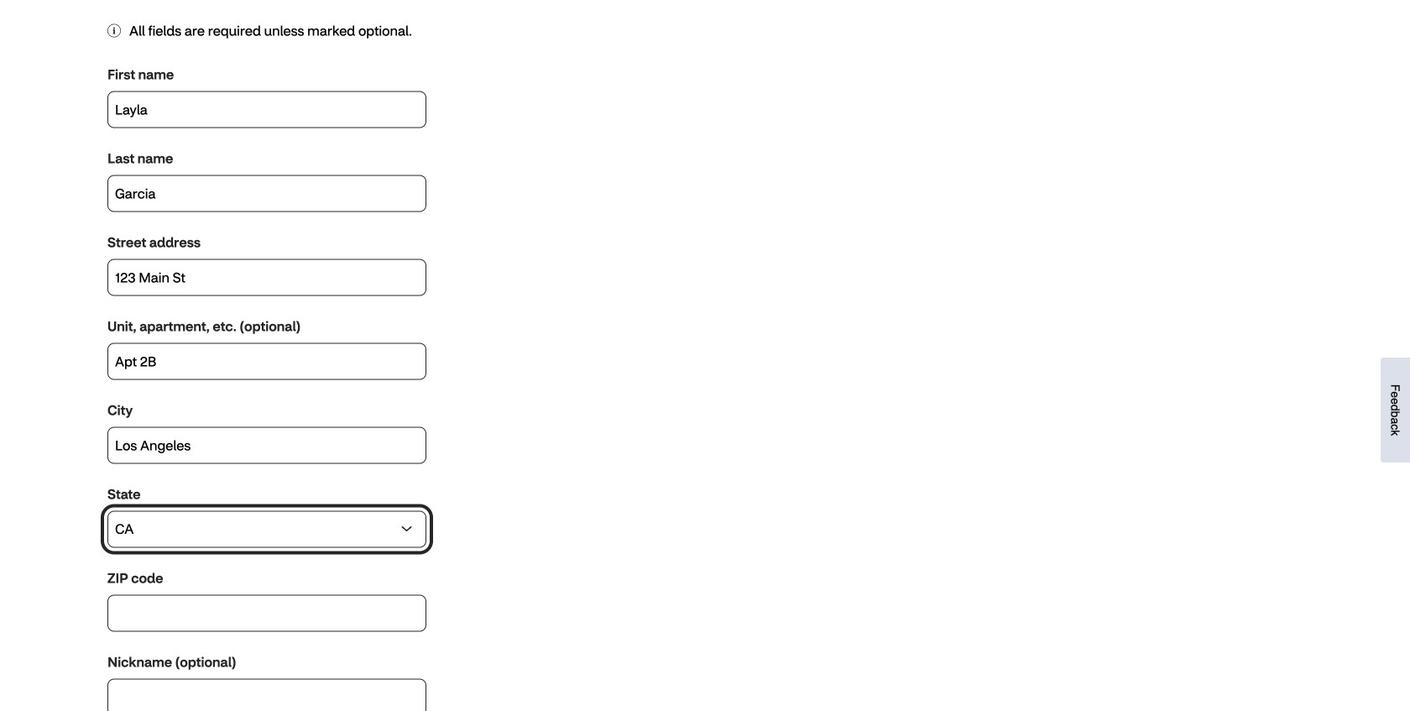 Task type: vqa. For each thing, say whether or not it's contained in the screenshot.
info icon
yes



Task type: locate. For each thing, give the bounding box(es) containing it.
None text field
[[107, 91, 426, 128], [107, 259, 426, 296], [107, 427, 426, 464], [107, 595, 426, 632], [107, 679, 426, 711], [107, 91, 426, 128], [107, 259, 426, 296], [107, 427, 426, 464], [107, 595, 426, 632], [107, 679, 426, 711]]

info image
[[107, 24, 121, 37]]

None text field
[[107, 175, 426, 212], [107, 343, 426, 380], [107, 175, 426, 212], [107, 343, 426, 380]]



